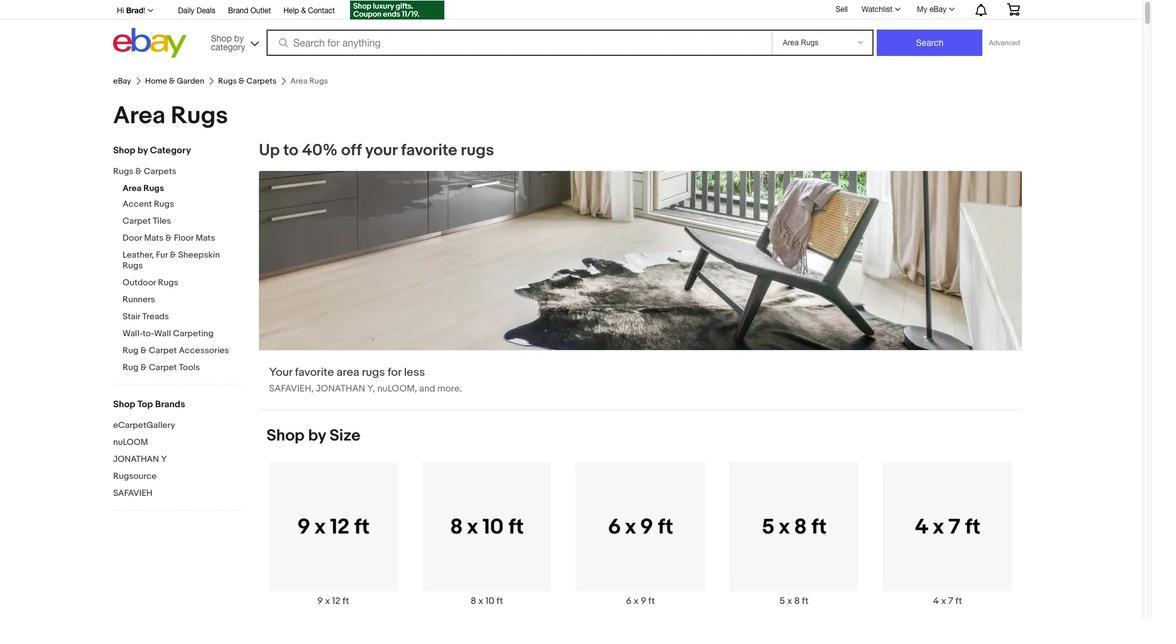 Task type: vqa. For each thing, say whether or not it's contained in the screenshot.
Outdoor Rugs link
yes



Task type: locate. For each thing, give the bounding box(es) containing it.
area rugs
[[113, 101, 228, 131]]

by left category
[[137, 145, 148, 157]]

ft right 10
[[497, 595, 503, 607]]

carpet down accent
[[123, 216, 151, 226]]

rugs & carpets link down category
[[113, 166, 233, 178]]

9 x 12 ft link
[[256, 462, 410, 607]]

0 horizontal spatial mats
[[144, 233, 164, 243]]

5 ft from the left
[[956, 595, 962, 607]]

carpet
[[123, 216, 151, 226], [149, 345, 177, 356], [149, 362, 177, 373]]

x right 6 on the right bottom
[[634, 595, 639, 607]]

rugs
[[218, 76, 237, 86], [171, 101, 228, 131], [113, 166, 133, 177], [143, 183, 164, 194], [154, 199, 174, 209], [123, 260, 143, 271], [158, 277, 178, 288]]

1 horizontal spatial mats
[[196, 233, 215, 243]]

ft for 5 x 8 ft
[[802, 595, 809, 607]]

None submit
[[877, 30, 983, 56]]

8 x 10 ft
[[471, 595, 503, 607]]

1 horizontal spatial by
[[234, 33, 244, 43]]

help
[[283, 6, 299, 15]]

favorite right the your
[[401, 141, 457, 160]]

1 horizontal spatial rugs
[[461, 141, 494, 160]]

1 mats from the left
[[144, 233, 164, 243]]

get the coupon image
[[350, 1, 444, 19]]

8 left 10
[[471, 595, 476, 607]]

1 vertical spatial jonathan
[[113, 454, 159, 465]]

mats up the sheepskin
[[196, 233, 215, 243]]

&
[[301, 6, 306, 15], [169, 76, 175, 86], [239, 76, 245, 86], [135, 166, 142, 177], [166, 233, 172, 243], [170, 250, 176, 260], [140, 345, 147, 356], [140, 362, 147, 373]]

x left 12
[[325, 595, 330, 607]]

favorite
[[401, 141, 457, 160], [295, 366, 334, 380]]

ft right 6 on the right bottom
[[648, 595, 655, 607]]

0 horizontal spatial carpets
[[144, 166, 176, 177]]

home
[[145, 76, 167, 86]]

0 vertical spatial carpets
[[246, 76, 277, 86]]

carpets down shop by category dropdown button
[[246, 76, 277, 86]]

8 right 5
[[794, 595, 800, 607]]

0 vertical spatial favorite
[[401, 141, 457, 160]]

0 vertical spatial area
[[113, 101, 165, 131]]

1 vertical spatial rugs
[[362, 366, 385, 380]]

shop by category button
[[205, 28, 262, 55]]

2 9 from the left
[[641, 595, 646, 607]]

4 ft from the left
[[802, 595, 809, 607]]

your shopping cart image
[[1006, 3, 1021, 16]]

1 ft from the left
[[343, 595, 349, 607]]

my ebay
[[917, 5, 947, 14]]

8
[[471, 595, 476, 607], [794, 595, 800, 607]]

0 horizontal spatial rugs
[[362, 366, 385, 380]]

account navigation
[[110, 0, 1030, 21]]

rug & carpet tools link
[[123, 362, 242, 374]]

daily deals link
[[178, 4, 215, 18]]

1 rug from the top
[[123, 345, 138, 356]]

9
[[317, 595, 323, 607], [641, 595, 646, 607]]

x right 5
[[787, 595, 792, 607]]

safavieh link
[[113, 488, 242, 500]]

5 x 8 ft link
[[717, 462, 871, 607]]

2 ft from the left
[[497, 595, 503, 607]]

5 x from the left
[[941, 595, 946, 607]]

2 horizontal spatial by
[[308, 426, 326, 446]]

shop by category
[[211, 33, 245, 52]]

area
[[337, 366, 359, 380]]

ecarpetgallery
[[113, 420, 175, 431]]

carpet down rug & carpet accessories link on the bottom of the page
[[149, 362, 177, 373]]

2 x from the left
[[478, 595, 483, 607]]

ebay inside the 'account' navigation
[[930, 5, 947, 14]]

0 vertical spatial jonathan
[[316, 383, 365, 395]]

by
[[234, 33, 244, 43], [137, 145, 148, 157], [308, 426, 326, 446]]

1 9 from the left
[[317, 595, 323, 607]]

carpets
[[246, 76, 277, 86], [144, 166, 176, 177]]

carpets inside the rugs & carpets area rugs accent rugs carpet tiles door mats & floor mats leather, fur & sheepskin rugs outdoor rugs runners stair treads wall-to-wall carpeting rug & carpet accessories rug & carpet tools
[[144, 166, 176, 177]]

0 horizontal spatial favorite
[[295, 366, 334, 380]]

x for 6
[[634, 595, 639, 607]]

nuloom
[[113, 437, 148, 448]]

jonathan inside ecarpetgallery nuloom jonathan y rugsource safavieh
[[113, 454, 159, 465]]

0 vertical spatial rug
[[123, 345, 138, 356]]

carpets down shop by category
[[144, 166, 176, 177]]

wall
[[154, 328, 171, 339]]

more.
[[437, 383, 462, 395]]

ebay right the my
[[930, 5, 947, 14]]

area
[[113, 101, 165, 131], [123, 183, 141, 194]]

1 vertical spatial carpet
[[149, 345, 177, 356]]

1 vertical spatial carpets
[[144, 166, 176, 177]]

2 8 from the left
[[794, 595, 800, 607]]

sell
[[836, 5, 848, 14]]

1 vertical spatial area
[[123, 183, 141, 194]]

rugs up outdoor
[[123, 260, 143, 271]]

8 x 10 ft link
[[410, 462, 564, 607]]

carpets for rugs & carpets area rugs accent rugs carpet tiles door mats & floor mats leather, fur & sheepskin rugs outdoor rugs runners stair treads wall-to-wall carpeting rug & carpet accessories rug & carpet tools
[[144, 166, 176, 177]]

1 vertical spatial rugs & carpets link
[[113, 166, 233, 178]]

favorite up safavieh,
[[295, 366, 334, 380]]

rugs down shop by category
[[113, 166, 133, 177]]

ft right 7
[[956, 595, 962, 607]]

3 ft from the left
[[648, 595, 655, 607]]

0 horizontal spatial 9
[[317, 595, 323, 607]]

wall-
[[123, 328, 143, 339]]

rugs & carpets area rugs accent rugs carpet tiles door mats & floor mats leather, fur & sheepskin rugs outdoor rugs runners stair treads wall-to-wall carpeting rug & carpet accessories rug & carpet tools
[[113, 166, 229, 373]]

1 vertical spatial favorite
[[295, 366, 334, 380]]

door
[[123, 233, 142, 243]]

0 horizontal spatial ebay
[[113, 76, 131, 86]]

y
[[161, 454, 167, 465]]

floor
[[174, 233, 194, 243]]

ft right 12
[[343, 595, 349, 607]]

ft right 5
[[802, 595, 809, 607]]

1 horizontal spatial 9
[[641, 595, 646, 607]]

1 vertical spatial rug
[[123, 362, 138, 373]]

ft
[[343, 595, 349, 607], [497, 595, 503, 607], [648, 595, 655, 607], [802, 595, 809, 607], [956, 595, 962, 607]]

help & contact link
[[283, 4, 335, 18]]

jonathan inside your favorite area rugs for less safavieh, jonathan y, nuloom, and more.
[[316, 383, 365, 395]]

hi brad !
[[117, 6, 145, 15]]

jonathan up rugsource
[[113, 454, 159, 465]]

by down brand
[[234, 33, 244, 43]]

None text field
[[259, 171, 1022, 410]]

jonathan down area
[[316, 383, 365, 395]]

3 x from the left
[[634, 595, 639, 607]]

0 vertical spatial by
[[234, 33, 244, 43]]

nuloom link
[[113, 437, 242, 449]]

favorite inside your favorite area rugs for less safavieh, jonathan y, nuloom, and more.
[[295, 366, 334, 380]]

0 vertical spatial rugs & carpets link
[[218, 76, 277, 86]]

main content containing up to 40% off your favorite rugs
[[251, 141, 1030, 619]]

by left size
[[308, 426, 326, 446]]

0 horizontal spatial jonathan
[[113, 454, 159, 465]]

1 horizontal spatial jonathan
[[316, 383, 365, 395]]

shop down safavieh,
[[267, 426, 305, 446]]

jonathan y link
[[113, 454, 242, 466]]

1 horizontal spatial 8
[[794, 595, 800, 607]]

category
[[211, 42, 245, 52]]

fur
[[156, 250, 168, 260]]

area up shop by category
[[113, 101, 165, 131]]

area up accent
[[123, 183, 141, 194]]

shop by category banner
[[110, 0, 1030, 61]]

main content
[[251, 141, 1030, 619]]

ft for 6 x 9 ft
[[648, 595, 655, 607]]

brand outlet link
[[228, 4, 271, 18]]

by inside main content
[[308, 426, 326, 446]]

x
[[325, 595, 330, 607], [478, 595, 483, 607], [634, 595, 639, 607], [787, 595, 792, 607], [941, 595, 946, 607]]

your
[[269, 366, 292, 380]]

carpets for rugs & carpets
[[246, 76, 277, 86]]

9 x 12 ft
[[317, 595, 349, 607]]

rugsource
[[113, 471, 157, 482]]

by for size
[[308, 426, 326, 446]]

ft for 9 x 12 ft
[[343, 595, 349, 607]]

runners link
[[123, 294, 242, 306]]

x for 5
[[787, 595, 792, 607]]

1 x from the left
[[325, 595, 330, 607]]

shop for shop by category
[[211, 33, 232, 43]]

none submit inside 'shop by category' "banner"
[[877, 30, 983, 56]]

home & garden
[[145, 76, 204, 86]]

6 x 9 ft
[[626, 595, 655, 607]]

and
[[419, 383, 435, 395]]

0 vertical spatial ebay
[[930, 5, 947, 14]]

ebay left home
[[113, 76, 131, 86]]

0 vertical spatial carpet
[[123, 216, 151, 226]]

40%
[[302, 141, 338, 160]]

1 vertical spatial by
[[137, 145, 148, 157]]

x left 7
[[941, 595, 946, 607]]

2 vertical spatial by
[[308, 426, 326, 446]]

by inside shop by category
[[234, 33, 244, 43]]

0 horizontal spatial by
[[137, 145, 148, 157]]

carpet down wall
[[149, 345, 177, 356]]

x for 8
[[478, 595, 483, 607]]

1 horizontal spatial ebay
[[930, 5, 947, 14]]

brand outlet
[[228, 6, 271, 15]]

rugs down "category"
[[218, 76, 237, 86]]

shop down "deals"
[[211, 33, 232, 43]]

x for 9
[[325, 595, 330, 607]]

mats up fur
[[144, 233, 164, 243]]

accent rugs link
[[123, 199, 242, 211]]

watchlist link
[[855, 2, 907, 17]]

Search for anything text field
[[268, 31, 770, 55]]

ebay
[[930, 5, 947, 14], [113, 76, 131, 86]]

4 x from the left
[[787, 595, 792, 607]]

shop left category
[[113, 145, 135, 157]]

mats
[[144, 233, 164, 243], [196, 233, 215, 243]]

advanced
[[989, 39, 1020, 47]]

9 left 12
[[317, 595, 323, 607]]

1 horizontal spatial carpets
[[246, 76, 277, 86]]

rugs & carpets link down "category"
[[218, 76, 277, 86]]

shop left top
[[113, 399, 135, 410]]

nuloom,
[[377, 383, 417, 395]]

shop inside shop by category
[[211, 33, 232, 43]]

x left 10
[[478, 595, 483, 607]]

0 horizontal spatial 8
[[471, 595, 476, 607]]

9 right 6 on the right bottom
[[641, 595, 646, 607]]



Task type: describe. For each thing, give the bounding box(es) containing it.
daily
[[178, 6, 194, 15]]

ft for 8 x 10 ft
[[497, 595, 503, 607]]

outdoor rugs link
[[123, 277, 242, 289]]

advanced link
[[983, 30, 1027, 55]]

carpet tiles link
[[123, 216, 242, 228]]

shop top brands
[[113, 399, 185, 410]]

5
[[780, 595, 785, 607]]

contact
[[308, 6, 335, 15]]

for
[[388, 366, 401, 380]]

rug & carpet accessories link
[[123, 345, 242, 357]]

to-
[[143, 328, 154, 339]]

rugs & carpets
[[218, 76, 277, 86]]

watchlist
[[862, 5, 893, 14]]

none text field containing your favorite area rugs for less
[[259, 171, 1022, 410]]

shop by category
[[113, 145, 191, 157]]

12
[[332, 595, 340, 607]]

rugs inside your favorite area rugs for less safavieh, jonathan y, nuloom, and more.
[[362, 366, 385, 380]]

9 inside 6 x 9 ft link
[[641, 595, 646, 607]]

x for 4
[[941, 595, 946, 607]]

up to 40% off your favorite rugs
[[259, 141, 494, 160]]

brand
[[228, 6, 248, 15]]

outdoor
[[123, 277, 156, 288]]

2 rug from the top
[[123, 362, 138, 373]]

safavieh
[[113, 488, 152, 499]]

your
[[365, 141, 397, 160]]

ebay link
[[113, 76, 131, 86]]

less
[[404, 366, 425, 380]]

by for category
[[137, 145, 148, 157]]

2 vertical spatial carpet
[[149, 362, 177, 373]]

accent
[[123, 199, 152, 209]]

4 x 7 ft link
[[871, 462, 1025, 607]]

stair
[[123, 311, 140, 322]]

1 8 from the left
[[471, 595, 476, 607]]

0 vertical spatial rugs
[[461, 141, 494, 160]]

sheepskin
[[178, 250, 220, 260]]

5 x 8 ft
[[780, 595, 809, 607]]

daily deals
[[178, 6, 215, 15]]

safavieh,
[[269, 383, 314, 395]]

carpeting
[[173, 328, 214, 339]]

top
[[137, 399, 153, 410]]

up
[[259, 141, 280, 160]]

my ebay link
[[910, 2, 961, 17]]

1 vertical spatial ebay
[[113, 76, 131, 86]]

category
[[150, 145, 191, 157]]

ecarpetgallery link
[[113, 420, 242, 432]]

6 x 9 ft link
[[564, 462, 717, 607]]

by for category
[[234, 33, 244, 43]]

rugsource link
[[113, 471, 242, 483]]

leather,
[[123, 250, 154, 260]]

2 mats from the left
[[196, 233, 215, 243]]

home & garden link
[[145, 76, 204, 86]]

shop for shop by category
[[113, 145, 135, 157]]

shop by size
[[267, 426, 361, 446]]

deals
[[197, 6, 215, 15]]

7
[[948, 595, 954, 607]]

1 horizontal spatial favorite
[[401, 141, 457, 160]]

size
[[330, 426, 361, 446]]

accessories
[[179, 345, 229, 356]]

& inside "link"
[[301, 6, 306, 15]]

rugs up the tiles at the left of the page
[[154, 199, 174, 209]]

garden
[[177, 76, 204, 86]]

runners
[[123, 294, 155, 305]]

door mats & floor mats link
[[123, 233, 242, 245]]

6
[[626, 595, 632, 607]]

!
[[143, 6, 145, 15]]

outlet
[[250, 6, 271, 15]]

brands
[[155, 399, 185, 410]]

help & contact
[[283, 6, 335, 15]]

rugs up accent
[[143, 183, 164, 194]]

leather, fur & sheepskin rugs link
[[123, 250, 242, 272]]

9 inside 9 x 12 ft link
[[317, 595, 323, 607]]

wall-to-wall carpeting link
[[123, 328, 242, 340]]

tools
[[179, 362, 200, 373]]

ecarpetgallery nuloom jonathan y rugsource safavieh
[[113, 420, 175, 499]]

brad
[[126, 6, 143, 15]]

off
[[341, 141, 362, 160]]

4
[[933, 595, 939, 607]]

sell link
[[830, 5, 854, 14]]

my
[[917, 5, 928, 14]]

rugs down garden
[[171, 101, 228, 131]]

rugs up runners link
[[158, 277, 178, 288]]

hi
[[117, 6, 124, 15]]

your favorite area rugs for less safavieh, jonathan y, nuloom, and more.
[[269, 366, 462, 395]]

to
[[283, 141, 298, 160]]

shop for shop by size
[[267, 426, 305, 446]]

ft for 4 x 7 ft
[[956, 595, 962, 607]]

area inside the rugs & carpets area rugs accent rugs carpet tiles door mats & floor mats leather, fur & sheepskin rugs outdoor rugs runners stair treads wall-to-wall carpeting rug & carpet accessories rug & carpet tools
[[123, 183, 141, 194]]

4 x 7 ft
[[933, 595, 962, 607]]

shop for shop top brands
[[113, 399, 135, 410]]

stair treads link
[[123, 311, 242, 323]]

y,
[[367, 383, 375, 395]]

tiles
[[153, 216, 171, 226]]



